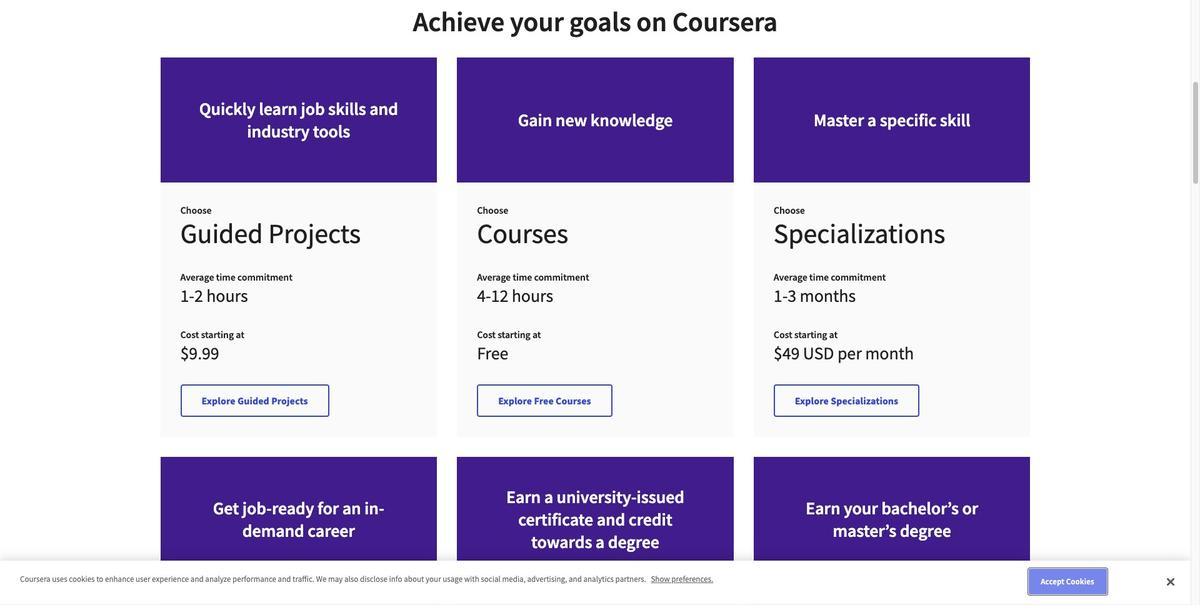 Task type: describe. For each thing, give the bounding box(es) containing it.
$9.99
[[180, 342, 219, 365]]

gain
[[518, 109, 552, 131]]

may
[[328, 574, 343, 585]]

ready
[[272, 497, 314, 520]]

on
[[637, 4, 667, 39]]

get job-ready for an in- demand career
[[213, 497, 384, 542]]

explore guided projects link
[[180, 385, 329, 417]]

cost starting at free
[[477, 329, 541, 365]]

and left traffic.
[[278, 574, 291, 585]]

we
[[316, 574, 327, 585]]

job
[[301, 98, 325, 120]]

specializations for explore specializations
[[831, 395, 899, 407]]

at for courses
[[533, 329, 541, 341]]

knowledge
[[591, 109, 673, 131]]

or
[[963, 497, 979, 520]]

bachelor's
[[882, 497, 959, 520]]

explore specializations button
[[774, 385, 920, 417]]

cookies
[[69, 574, 95, 585]]

accept cookies
[[1041, 577, 1095, 587]]

career
[[308, 520, 355, 542]]

explore specializations link
[[774, 385, 920, 417]]

a for earn
[[545, 486, 554, 509]]

months
[[800, 285, 856, 307]]

certificate
[[519, 509, 594, 531]]

cost for guided projects
[[180, 329, 199, 341]]

at for specializations
[[830, 329, 838, 341]]

and inside earn a university-issued certificate and credit towards a degree
[[597, 509, 626, 531]]

cost starting at $49 usd per month
[[774, 329, 914, 365]]

credit
[[629, 509, 673, 531]]

show
[[651, 574, 670, 585]]

your for achieve
[[510, 4, 564, 39]]

also
[[345, 574, 359, 585]]

gain new knowledge
[[518, 109, 673, 131]]

projects for explore guided projects
[[271, 395, 308, 407]]

time for specializations
[[810, 271, 829, 284]]

free inside button
[[534, 395, 554, 407]]

experience
[[152, 574, 189, 585]]

enhance
[[105, 574, 134, 585]]

choose guided projects
[[180, 204, 361, 251]]

analyze
[[205, 574, 231, 585]]

an
[[342, 497, 361, 520]]

$49
[[774, 342, 800, 365]]

4-
[[477, 285, 491, 307]]

quickly learn job skills and industry tools
[[199, 98, 398, 143]]

explore free courses button
[[477, 385, 613, 417]]

explore free courses link
[[477, 385, 613, 417]]

explore for specializations
[[795, 395, 829, 407]]

earn for master's
[[806, 497, 841, 520]]

cost starting at $9.99
[[180, 329, 244, 365]]

1- for specializations
[[774, 285, 788, 307]]

usd
[[803, 342, 835, 365]]

average for specializations
[[774, 271, 808, 284]]

user
[[136, 574, 150, 585]]

choose courses
[[477, 204, 569, 251]]

specializations for choose specializations
[[774, 217, 946, 251]]

and inside quickly learn job skills and industry tools
[[370, 98, 398, 120]]

preferences.
[[672, 574, 714, 585]]

traffic.
[[293, 574, 315, 585]]

media,
[[502, 574, 526, 585]]

advertising,
[[528, 574, 567, 585]]

explore for courses
[[499, 395, 532, 407]]

usage
[[443, 574, 463, 585]]

explore free courses
[[499, 395, 591, 407]]

time for courses
[[513, 271, 532, 284]]

info
[[389, 574, 402, 585]]

university-
[[557, 486, 637, 509]]

guided for explore guided projects
[[238, 395, 269, 407]]

commitment for courses
[[534, 271, 589, 284]]

coursera inside privacy alert dialog
[[20, 574, 50, 585]]

cookies
[[1067, 577, 1095, 587]]

and left analytics
[[569, 574, 582, 585]]

time for guided
[[216, 271, 236, 284]]

achieve your goals on coursera
[[413, 4, 778, 39]]

month
[[866, 342, 914, 365]]

cost for courses
[[477, 329, 496, 341]]

goals
[[570, 4, 631, 39]]

demand
[[243, 520, 304, 542]]

earn a university-issued certificate and credit towards a degree
[[507, 486, 685, 554]]

social
[[481, 574, 501, 585]]

at for guided
[[236, 329, 244, 341]]

privacy alert dialog
[[0, 561, 1191, 605]]

new
[[556, 109, 587, 131]]

accept
[[1041, 577, 1065, 587]]

specific
[[880, 109, 937, 131]]

about
[[404, 574, 424, 585]]

explore guided projects
[[202, 395, 308, 407]]

analytics
[[584, 574, 614, 585]]

show preferences. link
[[651, 574, 714, 585]]

job-
[[242, 497, 272, 520]]

average for guided projects
[[180, 271, 214, 284]]

your for earn
[[844, 497, 878, 520]]

master's
[[833, 520, 897, 542]]

degree inside earn your bachelor's or master's degree
[[900, 520, 952, 542]]



Task type: locate. For each thing, give the bounding box(es) containing it.
1 vertical spatial guided
[[238, 395, 269, 407]]

1 1- from the left
[[180, 285, 194, 307]]

in-
[[365, 497, 384, 520]]

1 horizontal spatial coursera
[[673, 4, 778, 39]]

at inside cost starting at free
[[533, 329, 541, 341]]

per
[[838, 342, 862, 365]]

1 vertical spatial coursera
[[20, 574, 50, 585]]

your
[[510, 4, 564, 39], [844, 497, 878, 520], [426, 574, 441, 585]]

degree inside earn a university-issued certificate and credit towards a degree
[[608, 531, 660, 554]]

hours for courses
[[512, 285, 554, 307]]

explore specializations
[[795, 395, 899, 407]]

starting down 12
[[498, 329, 531, 341]]

0 horizontal spatial time
[[216, 271, 236, 284]]

guided inside button
[[238, 395, 269, 407]]

and left credit
[[597, 509, 626, 531]]

average time commitment 1-2 hours
[[180, 271, 293, 307]]

average
[[180, 271, 214, 284], [477, 271, 511, 284], [774, 271, 808, 284]]

2 horizontal spatial choose
[[774, 204, 805, 217]]

average up 12
[[477, 271, 511, 284]]

2 starting from the left
[[498, 329, 531, 341]]

hours inside the average time commitment 4-12 hours
[[512, 285, 554, 307]]

3 at from the left
[[830, 329, 838, 341]]

0 horizontal spatial at
[[236, 329, 244, 341]]

uses
[[52, 574, 67, 585]]

degree left the or
[[900, 520, 952, 542]]

and left analyze
[[191, 574, 204, 585]]

average inside the average time commitment 4-12 hours
[[477, 271, 511, 284]]

2 horizontal spatial explore
[[795, 395, 829, 407]]

2 horizontal spatial starting
[[795, 329, 828, 341]]

skills
[[328, 98, 366, 120]]

coursera uses cookies to enhance user experience and analyze performance and traffic. we may also disclose info about your usage with social media, advertising, and analytics partners. show preferences.
[[20, 574, 714, 585]]

3 cost from the left
[[774, 329, 793, 341]]

guided for choose guided projects
[[180, 217, 263, 251]]

earn inside earn a university-issued certificate and credit towards a degree
[[507, 486, 541, 509]]

12
[[491, 285, 509, 307]]

time inside average time commitment 1-2 hours
[[216, 271, 236, 284]]

explore down "$9.99"
[[202, 395, 236, 407]]

1 cost from the left
[[180, 329, 199, 341]]

free inside cost starting at free
[[477, 342, 509, 365]]

1 horizontal spatial hours
[[512, 285, 554, 307]]

3
[[788, 285, 797, 307]]

skill
[[940, 109, 971, 131]]

earn for certificate
[[507, 486, 541, 509]]

starting inside cost starting at $9.99
[[201, 329, 234, 341]]

projects for choose guided projects
[[268, 217, 361, 251]]

partners.
[[616, 574, 647, 585]]

average up 2
[[180, 271, 214, 284]]

master a specific skill
[[814, 109, 971, 131]]

2 1- from the left
[[774, 285, 788, 307]]

1 vertical spatial courses
[[556, 395, 591, 407]]

courses
[[477, 217, 569, 251], [556, 395, 591, 407]]

1 horizontal spatial average
[[477, 271, 511, 284]]

accept cookies button
[[1029, 569, 1107, 595]]

1 starting from the left
[[201, 329, 234, 341]]

commitment inside the average time commitment 4-12 hours
[[534, 271, 589, 284]]

choose inside choose specializations
[[774, 204, 805, 217]]

0 horizontal spatial earn
[[507, 486, 541, 509]]

2 horizontal spatial a
[[868, 109, 877, 131]]

your inside earn your bachelor's or master's degree
[[844, 497, 878, 520]]

0 horizontal spatial commitment
[[238, 271, 293, 284]]

1 horizontal spatial time
[[513, 271, 532, 284]]

2 horizontal spatial time
[[810, 271, 829, 284]]

1- left months
[[774, 285, 788, 307]]

2 horizontal spatial your
[[844, 497, 878, 520]]

3 time from the left
[[810, 271, 829, 284]]

hours for guided
[[207, 285, 248, 307]]

2 horizontal spatial at
[[830, 329, 838, 341]]

choose for guided projects
[[180, 204, 212, 217]]

your inside privacy alert dialog
[[426, 574, 441, 585]]

1 horizontal spatial explore
[[499, 395, 532, 407]]

disclose
[[360, 574, 388, 585]]

cost for specializations
[[774, 329, 793, 341]]

earn your bachelor's or master's degree
[[806, 497, 979, 542]]

choose inside choose courses
[[477, 204, 509, 217]]

coursera
[[673, 4, 778, 39], [20, 574, 50, 585]]

guided inside choose guided projects
[[180, 217, 263, 251]]

time inside the average time commitment 4-12 hours
[[513, 271, 532, 284]]

starting inside cost starting at $49 usd per month
[[795, 329, 828, 341]]

0 horizontal spatial a
[[545, 486, 554, 509]]

2 horizontal spatial cost
[[774, 329, 793, 341]]

free
[[477, 342, 509, 365], [534, 395, 554, 407]]

specializations
[[774, 217, 946, 251], [831, 395, 899, 407]]

1 horizontal spatial free
[[534, 395, 554, 407]]

at inside cost starting at $49 usd per month
[[830, 329, 838, 341]]

projects inside choose guided projects
[[268, 217, 361, 251]]

2 horizontal spatial average
[[774, 271, 808, 284]]

choose specializations
[[774, 204, 946, 251]]

issued
[[637, 486, 685, 509]]

specializations inside explore specializations button
[[831, 395, 899, 407]]

hours right 2
[[207, 285, 248, 307]]

1 horizontal spatial earn
[[806, 497, 841, 520]]

2 choose from the left
[[477, 204, 509, 217]]

cost inside cost starting at free
[[477, 329, 496, 341]]

at up usd in the right of the page
[[830, 329, 838, 341]]

commitment for specializations
[[831, 271, 886, 284]]

master
[[814, 109, 864, 131]]

3 starting from the left
[[795, 329, 828, 341]]

0 vertical spatial free
[[477, 342, 509, 365]]

explore for guided projects
[[202, 395, 236, 407]]

2 vertical spatial a
[[596, 531, 605, 554]]

1 average from the left
[[180, 271, 214, 284]]

2 hours from the left
[[512, 285, 554, 307]]

at inside cost starting at $9.99
[[236, 329, 244, 341]]

cost
[[180, 329, 199, 341], [477, 329, 496, 341], [774, 329, 793, 341]]

explore guided projects button
[[180, 385, 329, 417]]

commitment for guided
[[238, 271, 293, 284]]

at down average time commitment 1-2 hours
[[236, 329, 244, 341]]

average time commitment 1-3 months
[[774, 271, 886, 307]]

0 horizontal spatial degree
[[608, 531, 660, 554]]

starting for guided projects
[[201, 329, 234, 341]]

1 vertical spatial projects
[[271, 395, 308, 407]]

0 vertical spatial coursera
[[673, 4, 778, 39]]

performance
[[233, 574, 276, 585]]

1 horizontal spatial a
[[596, 531, 605, 554]]

projects inside explore guided projects button
[[271, 395, 308, 407]]

and right skills
[[370, 98, 398, 120]]

starting up "$9.99"
[[201, 329, 234, 341]]

1 horizontal spatial 1-
[[774, 285, 788, 307]]

average for courses
[[477, 271, 511, 284]]

a
[[868, 109, 877, 131], [545, 486, 554, 509], [596, 531, 605, 554]]

choose
[[180, 204, 212, 217], [477, 204, 509, 217], [774, 204, 805, 217]]

1- inside the average time commitment 1-3 months
[[774, 285, 788, 307]]

1 time from the left
[[216, 271, 236, 284]]

3 explore from the left
[[795, 395, 829, 407]]

explore down cost starting at free
[[499, 395, 532, 407]]

a right 'master'
[[868, 109, 877, 131]]

for
[[318, 497, 339, 520]]

1 hours from the left
[[207, 285, 248, 307]]

choose for courses
[[477, 204, 509, 217]]

choose for specializations
[[774, 204, 805, 217]]

1 horizontal spatial commitment
[[534, 271, 589, 284]]

1 horizontal spatial cost
[[477, 329, 496, 341]]

0 horizontal spatial free
[[477, 342, 509, 365]]

3 average from the left
[[774, 271, 808, 284]]

industry
[[247, 120, 310, 143]]

0 horizontal spatial starting
[[201, 329, 234, 341]]

2 time from the left
[[513, 271, 532, 284]]

with
[[465, 574, 480, 585]]

1 at from the left
[[236, 329, 244, 341]]

hours inside average time commitment 1-2 hours
[[207, 285, 248, 307]]

quickly
[[199, 98, 256, 120]]

explore down usd in the right of the page
[[795, 395, 829, 407]]

2 cost from the left
[[477, 329, 496, 341]]

1 explore from the left
[[202, 395, 236, 407]]

starting for courses
[[498, 329, 531, 341]]

commitment inside the average time commitment 1-3 months
[[831, 271, 886, 284]]

average up 3
[[774, 271, 808, 284]]

1 commitment from the left
[[238, 271, 293, 284]]

time
[[216, 271, 236, 284], [513, 271, 532, 284], [810, 271, 829, 284]]

1 choose from the left
[[180, 204, 212, 217]]

starting inside cost starting at free
[[498, 329, 531, 341]]

2 at from the left
[[533, 329, 541, 341]]

2 horizontal spatial commitment
[[831, 271, 886, 284]]

a up analytics
[[596, 531, 605, 554]]

1 vertical spatial free
[[534, 395, 554, 407]]

guided
[[180, 217, 263, 251], [238, 395, 269, 407]]

projects
[[268, 217, 361, 251], [271, 395, 308, 407]]

1 horizontal spatial choose
[[477, 204, 509, 217]]

0 vertical spatial a
[[868, 109, 877, 131]]

1- for guided
[[180, 285, 194, 307]]

courses inside button
[[556, 395, 591, 407]]

cost up $49
[[774, 329, 793, 341]]

at down the average time commitment 4-12 hours
[[533, 329, 541, 341]]

time inside the average time commitment 1-3 months
[[810, 271, 829, 284]]

2 vertical spatial your
[[426, 574, 441, 585]]

cost inside cost starting at $49 usd per month
[[774, 329, 793, 341]]

average inside average time commitment 1-2 hours
[[180, 271, 214, 284]]

1 horizontal spatial your
[[510, 4, 564, 39]]

average time commitment 4-12 hours
[[477, 271, 589, 307]]

1 horizontal spatial degree
[[900, 520, 952, 542]]

0 horizontal spatial hours
[[207, 285, 248, 307]]

0 horizontal spatial coursera
[[20, 574, 50, 585]]

cost inside cost starting at $9.99
[[180, 329, 199, 341]]

a up towards
[[545, 486, 554, 509]]

a for master
[[868, 109, 877, 131]]

explore
[[202, 395, 236, 407], [499, 395, 532, 407], [795, 395, 829, 407]]

cost down 4-
[[477, 329, 496, 341]]

3 commitment from the left
[[831, 271, 886, 284]]

towards
[[532, 531, 592, 554]]

starting for specializations
[[795, 329, 828, 341]]

commitment
[[238, 271, 293, 284], [534, 271, 589, 284], [831, 271, 886, 284]]

0 horizontal spatial explore
[[202, 395, 236, 407]]

get
[[213, 497, 239, 520]]

hours
[[207, 285, 248, 307], [512, 285, 554, 307]]

0 horizontal spatial choose
[[180, 204, 212, 217]]

commitment inside average time commitment 1-2 hours
[[238, 271, 293, 284]]

to
[[96, 574, 103, 585]]

earn inside earn your bachelor's or master's degree
[[806, 497, 841, 520]]

explore inside button
[[202, 395, 236, 407]]

1 vertical spatial your
[[844, 497, 878, 520]]

1 vertical spatial a
[[545, 486, 554, 509]]

0 horizontal spatial cost
[[180, 329, 199, 341]]

1- up cost starting at $9.99
[[180, 285, 194, 307]]

1 vertical spatial specializations
[[831, 395, 899, 407]]

average inside the average time commitment 1-3 months
[[774, 271, 808, 284]]

starting up usd in the right of the page
[[795, 329, 828, 341]]

and
[[370, 98, 398, 120], [597, 509, 626, 531], [191, 574, 204, 585], [278, 574, 291, 585], [569, 574, 582, 585]]

3 choose from the left
[[774, 204, 805, 217]]

degree
[[900, 520, 952, 542], [608, 531, 660, 554]]

2 explore from the left
[[499, 395, 532, 407]]

2
[[194, 285, 203, 307]]

2 average from the left
[[477, 271, 511, 284]]

hours right 12
[[512, 285, 554, 307]]

tools
[[313, 120, 350, 143]]

0 vertical spatial projects
[[268, 217, 361, 251]]

1 horizontal spatial at
[[533, 329, 541, 341]]

2 commitment from the left
[[534, 271, 589, 284]]

0 vertical spatial specializations
[[774, 217, 946, 251]]

0 horizontal spatial 1-
[[180, 285, 194, 307]]

1 horizontal spatial starting
[[498, 329, 531, 341]]

earn
[[507, 486, 541, 509], [806, 497, 841, 520]]

0 vertical spatial courses
[[477, 217, 569, 251]]

1- inside average time commitment 1-2 hours
[[180, 285, 194, 307]]

choose inside choose guided projects
[[180, 204, 212, 217]]

0 vertical spatial guided
[[180, 217, 263, 251]]

degree up partners.
[[608, 531, 660, 554]]

cost up "$9.99"
[[180, 329, 199, 341]]

learn
[[259, 98, 298, 120]]

achieve
[[413, 4, 505, 39]]

0 vertical spatial your
[[510, 4, 564, 39]]

0 horizontal spatial average
[[180, 271, 214, 284]]

0 horizontal spatial your
[[426, 574, 441, 585]]



Task type: vqa. For each thing, say whether or not it's contained in the screenshot.
rightmost hours
yes



